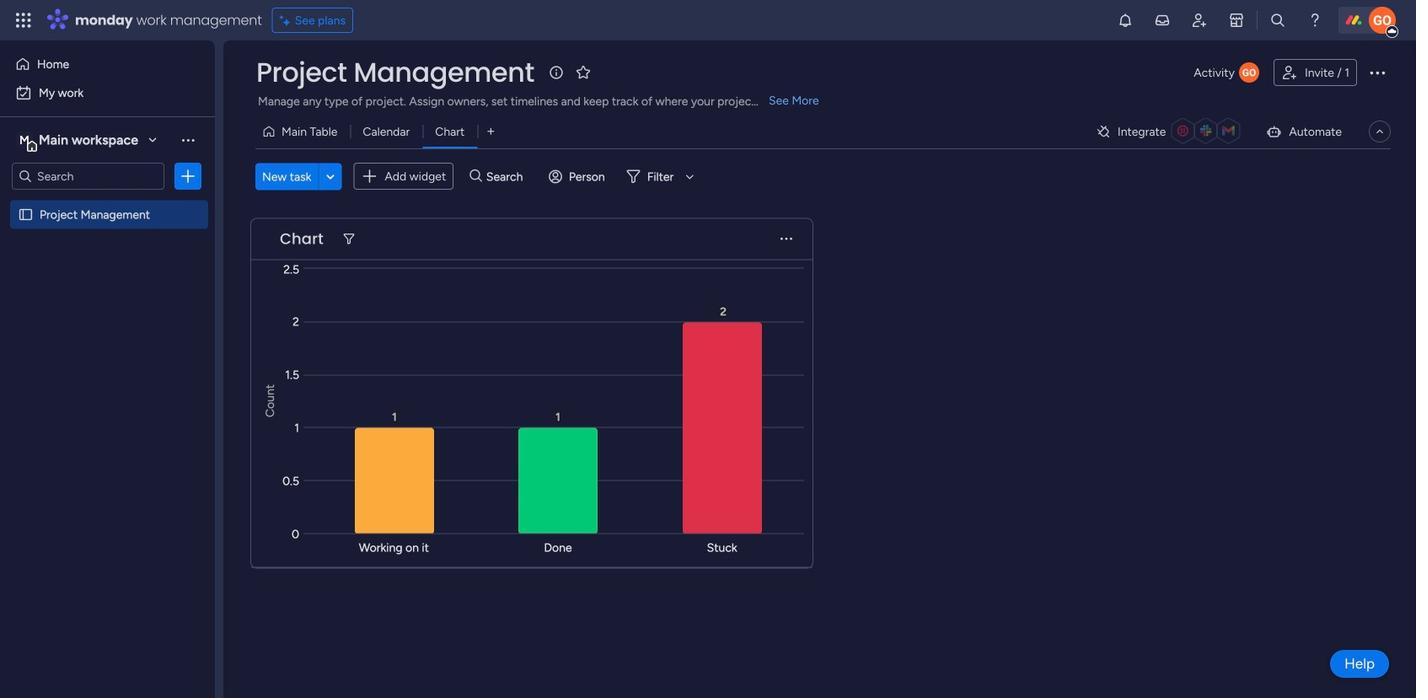 Task type: describe. For each thing, give the bounding box(es) containing it.
1 vertical spatial option
[[10, 79, 205, 106]]

gary orlando image
[[1369, 7, 1396, 34]]

see plans image
[[280, 11, 295, 30]]

public board image
[[18, 207, 34, 223]]

show board description image
[[546, 64, 566, 81]]

options image
[[180, 168, 196, 185]]

add to favorites image
[[575, 64, 592, 81]]

options image
[[1367, 62, 1388, 83]]

add view image
[[487, 125, 494, 138]]

invite members image
[[1191, 12, 1208, 29]]

notifications image
[[1117, 12, 1134, 29]]

monday marketplace image
[[1228, 12, 1245, 29]]

workspace selection element
[[16, 130, 141, 152]]

search everything image
[[1270, 12, 1287, 29]]

v2 search image
[[470, 167, 482, 186]]

update feed image
[[1154, 12, 1171, 29]]

select product image
[[15, 12, 32, 29]]

arrow down image
[[680, 166, 700, 187]]



Task type: vqa. For each thing, say whether or not it's contained in the screenshot.
leftmost The Lottie Animation Image
no



Task type: locate. For each thing, give the bounding box(es) containing it.
angle down image
[[326, 170, 334, 183]]

Search in workspace field
[[35, 167, 141, 186]]

Search field
[[482, 165, 533, 188]]

2 vertical spatial option
[[0, 199, 215, 203]]

workspace image
[[16, 131, 33, 149]]

help image
[[1307, 12, 1324, 29]]

list box
[[0, 197, 215, 457]]

collapse board header image
[[1373, 125, 1387, 138]]

more dots image
[[781, 233, 792, 245]]

board activity image
[[1239, 62, 1259, 83]]

None field
[[252, 55, 539, 90], [276, 228, 328, 250], [252, 55, 539, 90], [276, 228, 328, 250]]

0 vertical spatial option
[[10, 51, 205, 78]]

workspace options image
[[180, 131, 196, 148]]

option
[[10, 51, 205, 78], [10, 79, 205, 106], [0, 199, 215, 203]]



